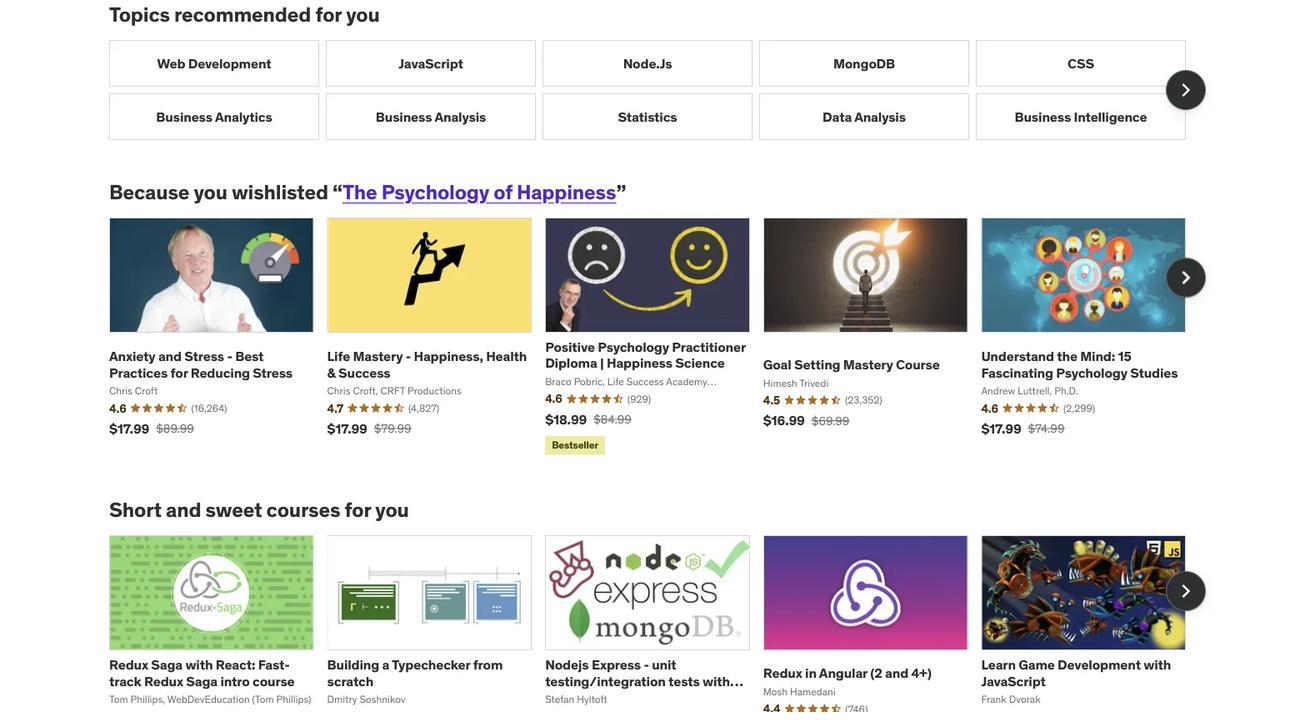 Task type: locate. For each thing, give the bounding box(es) containing it.
2 carousel element from the top
[[109, 217, 1207, 458]]

1 vertical spatial happiness
[[607, 354, 673, 372]]

and
[[158, 348, 182, 365], [166, 497, 201, 522], [886, 664, 909, 682]]

0 horizontal spatial for
[[171, 364, 188, 381]]

express
[[592, 656, 641, 674]]

1 carousel element from the top
[[109, 40, 1207, 140]]

topics
[[109, 2, 170, 27]]

short and sweet courses for you
[[109, 497, 409, 522]]

2 vertical spatial carousel element
[[109, 535, 1207, 712]]

- left happiness, at the left of page
[[406, 348, 411, 365]]

understand the mind: 15 fascinating psychology studies link
[[982, 348, 1179, 381]]

fascinating
[[982, 364, 1054, 381]]

1 horizontal spatial saga
[[186, 672, 218, 690]]

3 carousel element from the top
[[109, 535, 1207, 712]]

1 horizontal spatial with
[[703, 672, 731, 690]]

typechecker
[[392, 656, 471, 674]]

2 horizontal spatial -
[[644, 656, 650, 674]]

anxiety and stress - best practices for reducing stress
[[109, 348, 293, 381]]

- left best
[[227, 348, 233, 365]]

1 horizontal spatial business
[[376, 108, 432, 125]]

development down recommended
[[188, 54, 271, 72]]

- left unit
[[644, 656, 650, 674]]

css
[[1068, 54, 1095, 72]]

short
[[109, 497, 162, 522]]

statistics link
[[543, 93, 753, 140]]

1 vertical spatial javascript
[[982, 672, 1046, 690]]

because
[[109, 179, 190, 204]]

0 vertical spatial psychology
[[382, 179, 490, 204]]

0 vertical spatial for
[[316, 2, 342, 27]]

carousel element
[[109, 40, 1207, 140], [109, 217, 1207, 458], [109, 535, 1207, 712]]

carousel element for topics recommended for you
[[109, 40, 1207, 140]]

javascript
[[399, 54, 463, 72], [982, 672, 1046, 690]]

0 horizontal spatial development
[[188, 54, 271, 72]]

1 horizontal spatial -
[[406, 348, 411, 365]]

stress
[[185, 348, 224, 365], [253, 364, 293, 381]]

0 horizontal spatial javascript
[[399, 54, 463, 72]]

business
[[156, 108, 213, 125], [376, 108, 432, 125], [1015, 108, 1072, 125]]

2 analysis from the left
[[855, 108, 906, 125]]

understand
[[982, 348, 1055, 365]]

jest
[[546, 689, 570, 706]]

1 vertical spatial psychology
[[598, 338, 670, 356]]

1 horizontal spatial analysis
[[855, 108, 906, 125]]

development right game on the right
[[1058, 656, 1142, 674]]

2 horizontal spatial with
[[1144, 656, 1172, 674]]

you
[[346, 2, 380, 27], [194, 179, 228, 204], [376, 497, 409, 522]]

with inside "nodejs express - unit testing/integration tests with jest"
[[703, 672, 731, 690]]

goal setting mastery course link
[[764, 356, 940, 373]]

happiness right | at the left of page
[[607, 354, 673, 372]]

mastery inside life mastery - happiness, health & success
[[353, 348, 403, 365]]

next image
[[1173, 77, 1200, 103], [1173, 264, 1200, 291]]

mastery right life at the left of page
[[353, 348, 403, 365]]

game
[[1019, 656, 1056, 674]]

positive psychology practitioner diploma | happiness science
[[546, 338, 746, 372]]

happiness inside positive psychology practitioner diploma | happiness science
[[607, 354, 673, 372]]

in
[[806, 664, 817, 682]]

0 horizontal spatial business
[[156, 108, 213, 125]]

web development link
[[109, 40, 319, 87]]

1 horizontal spatial stress
[[253, 364, 293, 381]]

business down css link on the top right
[[1015, 108, 1072, 125]]

0 horizontal spatial with
[[185, 656, 213, 674]]

0 vertical spatial you
[[346, 2, 380, 27]]

2 business from the left
[[376, 108, 432, 125]]

track
[[109, 672, 141, 690]]

1 horizontal spatial javascript
[[982, 672, 1046, 690]]

saga right track
[[151, 656, 183, 674]]

0 horizontal spatial psychology
[[382, 179, 490, 204]]

business for business analysis
[[376, 108, 432, 125]]

anxiety and stress - best practices for reducing stress link
[[109, 348, 293, 381]]

0 horizontal spatial -
[[227, 348, 233, 365]]

and inside anxiety and stress - best practices for reducing stress
[[158, 348, 182, 365]]

1 horizontal spatial psychology
[[598, 338, 670, 356]]

0 vertical spatial javascript
[[399, 54, 463, 72]]

analysis
[[435, 108, 486, 125], [855, 108, 906, 125]]

the psychology of happiness link
[[343, 179, 617, 204]]

0 vertical spatial happiness
[[517, 179, 617, 204]]

&
[[327, 364, 336, 381]]

for
[[316, 2, 342, 27], [171, 364, 188, 381], [345, 497, 371, 522]]

2 next image from the top
[[1173, 264, 1200, 291]]

0 vertical spatial and
[[158, 348, 182, 365]]

carousel element containing redux saga with react: fast- track redux saga intro course
[[109, 535, 1207, 712]]

redux in angular (2 and 4+) link
[[764, 664, 932, 682]]

mastery left course
[[844, 356, 894, 373]]

and right (2
[[886, 664, 909, 682]]

development inside learn game development with javascript
[[1058, 656, 1142, 674]]

2 vertical spatial for
[[345, 497, 371, 522]]

and right the anxiety
[[158, 348, 182, 365]]

recommended
[[174, 2, 311, 27]]

the
[[343, 179, 377, 204]]

practitioner
[[672, 338, 746, 356]]

3 business from the left
[[1015, 108, 1072, 125]]

happiness right of
[[517, 179, 617, 204]]

psychology inside positive psychology practitioner diploma | happiness science
[[598, 338, 670, 356]]

1 business from the left
[[156, 108, 213, 125]]

wishlisted
[[232, 179, 328, 204]]

next image for because you wishlisted "
[[1173, 264, 1200, 291]]

stress right reducing
[[253, 364, 293, 381]]

- inside life mastery - happiness, health & success
[[406, 348, 411, 365]]

1 vertical spatial carousel element
[[109, 217, 1207, 458]]

1 horizontal spatial for
[[316, 2, 342, 27]]

saga
[[151, 656, 183, 674], [186, 672, 218, 690]]

data analysis link
[[760, 93, 970, 140]]

analysis for business analysis
[[435, 108, 486, 125]]

happiness,
[[414, 348, 484, 365]]

0 horizontal spatial analysis
[[435, 108, 486, 125]]

stress left best
[[185, 348, 224, 365]]

nodejs
[[546, 656, 589, 674]]

"
[[333, 179, 343, 204]]

business analytics
[[156, 108, 272, 125]]

development
[[188, 54, 271, 72], [1058, 656, 1142, 674]]

unit
[[652, 656, 677, 674]]

fast-
[[258, 656, 290, 674]]

web
[[157, 54, 185, 72]]

2 horizontal spatial psychology
[[1057, 364, 1128, 381]]

1 vertical spatial for
[[171, 364, 188, 381]]

carousel element containing web development
[[109, 40, 1207, 140]]

2 vertical spatial you
[[376, 497, 409, 522]]

1 vertical spatial next image
[[1173, 264, 1200, 291]]

mastery
[[353, 348, 403, 365], [844, 356, 894, 373]]

redux for redux in angular (2 and 4+)
[[764, 664, 803, 682]]

1 vertical spatial and
[[166, 497, 201, 522]]

studies
[[1131, 364, 1179, 381]]

1 horizontal spatial development
[[1058, 656, 1142, 674]]

business for business analytics
[[156, 108, 213, 125]]

analysis right the "data"
[[855, 108, 906, 125]]

1 next image from the top
[[1173, 77, 1200, 103]]

0 vertical spatial next image
[[1173, 77, 1200, 103]]

and for short
[[166, 497, 201, 522]]

success
[[339, 364, 391, 381]]

saga left intro
[[186, 672, 218, 690]]

with
[[185, 656, 213, 674], [1144, 656, 1172, 674], [703, 672, 731, 690]]

redux
[[109, 656, 148, 674], [764, 664, 803, 682], [144, 672, 183, 690]]

2 horizontal spatial business
[[1015, 108, 1072, 125]]

- inside "nodejs express - unit testing/integration tests with jest"
[[644, 656, 650, 674]]

1 analysis from the left
[[435, 108, 486, 125]]

nodejs express - unit testing/integration tests with jest
[[546, 656, 731, 706]]

2 vertical spatial psychology
[[1057, 364, 1128, 381]]

0 vertical spatial carousel element
[[109, 40, 1207, 140]]

redux for redux saga with react: fast- track redux saga intro course
[[109, 656, 148, 674]]

life mastery - happiness, health & success link
[[327, 348, 527, 381]]

2 horizontal spatial for
[[345, 497, 371, 522]]

business down "web"
[[156, 108, 213, 125]]

life
[[327, 348, 350, 365]]

positive psychology practitioner diploma | happiness science link
[[546, 338, 746, 372]]

1 vertical spatial development
[[1058, 656, 1142, 674]]

analysis down javascript link
[[435, 108, 486, 125]]

and right short
[[166, 497, 201, 522]]

react:
[[216, 656, 255, 674]]

0 horizontal spatial mastery
[[353, 348, 403, 365]]

psychology inside understand the mind: 15 fascinating psychology studies
[[1057, 364, 1128, 381]]

psychology
[[382, 179, 490, 204], [598, 338, 670, 356], [1057, 364, 1128, 381]]

goal
[[764, 356, 792, 373]]

a
[[382, 656, 390, 674]]

business analytics link
[[109, 93, 319, 140]]

happiness
[[517, 179, 617, 204], [607, 354, 673, 372]]

business down javascript link
[[376, 108, 432, 125]]



Task type: vqa. For each thing, say whether or not it's contained in the screenshot.
the learn game development with javascript "link"
yes



Task type: describe. For each thing, give the bounding box(es) containing it.
data analysis
[[823, 108, 906, 125]]

scratch
[[327, 672, 374, 690]]

learn
[[982, 656, 1016, 674]]

|
[[600, 354, 604, 372]]

data
[[823, 108, 852, 125]]

learn game development with javascript link
[[982, 656, 1172, 690]]

next image
[[1173, 578, 1200, 605]]

science
[[676, 354, 725, 372]]

next image for topics recommended for you
[[1173, 77, 1200, 103]]

nodejs express - unit testing/integration tests with jest link
[[546, 656, 744, 706]]

of
[[494, 179, 513, 204]]

psychology for fascinating
[[1057, 364, 1128, 381]]

with inside learn game development with javascript
[[1144, 656, 1172, 674]]

0 horizontal spatial saga
[[151, 656, 183, 674]]

psychology for the
[[382, 179, 490, 204]]

1 horizontal spatial mastery
[[844, 356, 894, 373]]

javascript inside learn game development with javascript
[[982, 672, 1046, 690]]

analytics
[[215, 108, 272, 125]]

course
[[253, 672, 295, 690]]

because you wishlisted " the psychology of happiness "
[[109, 179, 626, 204]]

mongodb link
[[760, 40, 970, 87]]

carousel element for short and sweet courses for you
[[109, 535, 1207, 712]]

0 vertical spatial development
[[188, 54, 271, 72]]

understand the mind: 15 fascinating psychology studies
[[982, 348, 1179, 381]]

carousel element containing positive psychology practitioner diploma | happiness science
[[109, 217, 1207, 458]]

node.js link
[[543, 40, 753, 87]]

with inside redux saga with react: fast- track redux saga intro course
[[185, 656, 213, 674]]

2 vertical spatial and
[[886, 664, 909, 682]]

goal setting mastery course
[[764, 356, 940, 373]]

1 vertical spatial you
[[194, 179, 228, 204]]

business analysis link
[[326, 93, 536, 140]]

redux in angular (2 and 4+)
[[764, 664, 932, 682]]

health
[[486, 348, 527, 365]]

tests
[[669, 672, 700, 690]]

testing/integration
[[546, 672, 666, 690]]

intro
[[220, 672, 250, 690]]

(2
[[871, 664, 883, 682]]

life mastery - happiness, health & success
[[327, 348, 527, 381]]

4+)
[[912, 664, 932, 682]]

from
[[473, 656, 503, 674]]

topics recommended for you
[[109, 2, 380, 27]]

for inside anxiety and stress - best practices for reducing stress
[[171, 364, 188, 381]]

setting
[[795, 356, 841, 373]]

building a typechecker from scratch
[[327, 656, 503, 690]]

courses
[[267, 497, 341, 522]]

javascript link
[[326, 40, 536, 87]]

- for nodejs express - unit testing/integration tests with jest
[[644, 656, 650, 674]]

building a typechecker from scratch link
[[327, 656, 503, 690]]

0 horizontal spatial stress
[[185, 348, 224, 365]]

reducing
[[191, 364, 250, 381]]

best
[[235, 348, 264, 365]]

the
[[1058, 348, 1078, 365]]

positive
[[546, 338, 595, 356]]

statistics
[[618, 108, 678, 125]]

15
[[1119, 348, 1132, 365]]

analysis for data analysis
[[855, 108, 906, 125]]

course
[[896, 356, 940, 373]]

web development
[[157, 54, 271, 72]]

- inside anxiety and stress - best practices for reducing stress
[[227, 348, 233, 365]]

"
[[617, 179, 626, 204]]

sweet
[[206, 497, 262, 522]]

building
[[327, 656, 380, 674]]

intelligence
[[1075, 108, 1148, 125]]

css link
[[977, 40, 1187, 87]]

anxiety
[[109, 348, 156, 365]]

and for anxiety
[[158, 348, 182, 365]]

learn game development with javascript
[[982, 656, 1172, 690]]

business intelligence link
[[977, 93, 1187, 140]]

practices
[[109, 364, 168, 381]]

mind:
[[1081, 348, 1116, 365]]

node.js
[[623, 54, 672, 72]]

business intelligence
[[1015, 108, 1148, 125]]

business analysis
[[376, 108, 486, 125]]

angular
[[820, 664, 868, 682]]

- for life mastery - happiness, health & success
[[406, 348, 411, 365]]

diploma
[[546, 354, 598, 372]]

redux saga with react: fast- track redux saga intro course
[[109, 656, 295, 690]]

business for business intelligence
[[1015, 108, 1072, 125]]

redux saga with react: fast- track redux saga intro course link
[[109, 656, 295, 690]]

mongodb
[[834, 54, 896, 72]]



